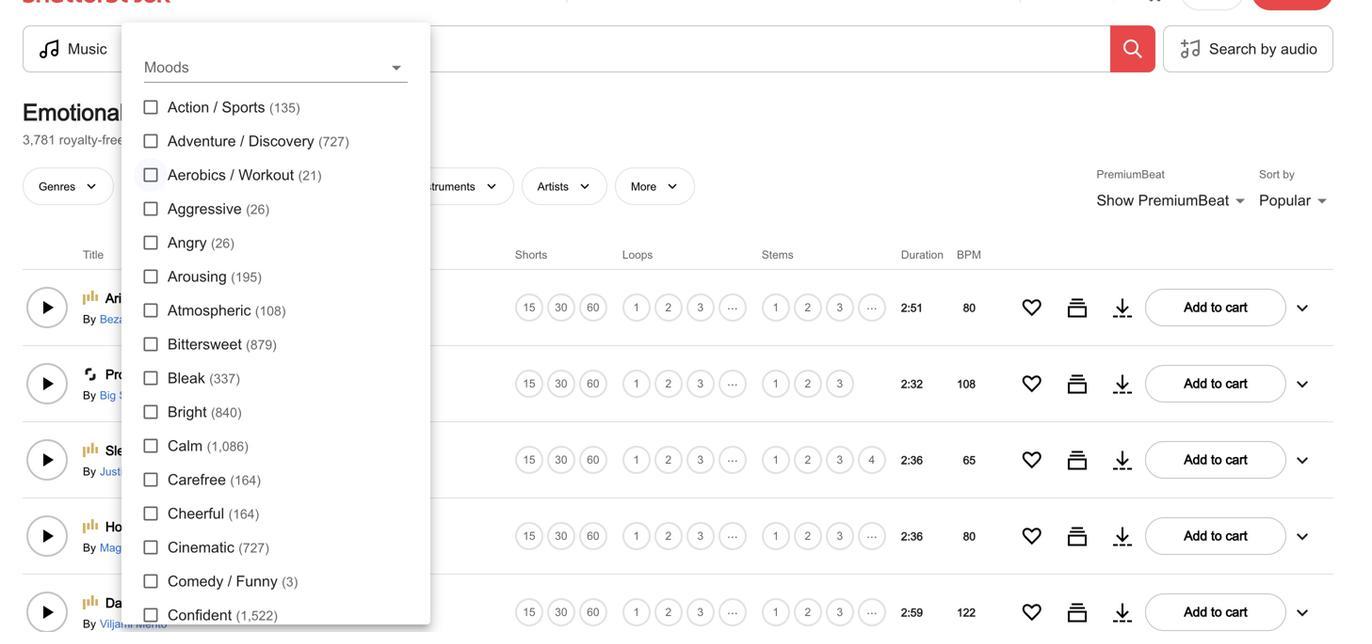 Task type: locate. For each thing, give the bounding box(es) containing it.
4 add to cart button from the top
[[1145, 518, 1286, 555]]

hope
[[105, 520, 137, 535]]

80 down bpm
[[963, 301, 976, 314]]

2 save image from the top
[[1021, 373, 1043, 395]]

2 add to cart button from the top
[[1145, 365, 1286, 403]]

1 vertical spatial similar image
[[1066, 602, 1089, 624]]

60
[[587, 301, 599, 314], [587, 377, 599, 391], [587, 454, 599, 467], [587, 530, 599, 543], [587, 606, 599, 619]]

2:36 right 4
[[901, 454, 923, 467]]

(26) down length
[[246, 202, 269, 217]]

arise again
[[105, 291, 172, 306]]

15 for arise again
[[523, 301, 535, 314]]

brings
[[140, 520, 178, 535]]

(26) inside the aggressive (26)
[[246, 202, 269, 217]]

angry (26)
[[168, 234, 234, 251]]

to
[[1211, 300, 1222, 315], [1211, 376, 1222, 391], [1211, 453, 1222, 468], [1211, 529, 1222, 544], [1211, 605, 1222, 620]]

2 60 from the top
[[587, 377, 599, 391]]

3 by from the top
[[83, 465, 96, 478]]

/ left workout
[[230, 166, 234, 184]]

1 15 from the top
[[523, 301, 535, 314]]

1 try image from the top
[[1111, 296, 1134, 319]]

80 for arise again
[[963, 301, 976, 314]]

save image for dark nights
[[1021, 602, 1043, 624]]

1 3 button from the top
[[684, 368, 717, 400]]

add to cart button for sleep walking
[[1145, 441, 1286, 479]]

4 add to cart from the top
[[1184, 529, 1247, 544]]

add to cart
[[1184, 300, 1247, 315], [1184, 376, 1247, 391], [1184, 453, 1247, 468], [1184, 529, 1247, 544], [1184, 605, 1247, 620]]

0 vertical spatial 80
[[963, 301, 976, 314]]

promises
[[105, 367, 160, 382]]

(727) up (21) on the left top of page
[[318, 134, 349, 149]]

4 30 from the top
[[555, 530, 567, 543]]

(727) up funny
[[238, 541, 269, 556]]

try image for hope brings life
[[1111, 525, 1134, 548]]

15 for dark nights
[[523, 606, 535, 619]]

1 vertical spatial similar image
[[1066, 449, 1089, 472]]

0 vertical spatial (727)
[[318, 134, 349, 149]]

3 15 from the top
[[523, 454, 535, 467]]

1 vertical spatial (164)
[[228, 507, 259, 522]]

2:36 up 2:59
[[901, 530, 923, 543]]

bleak (337)
[[168, 370, 240, 387]]

5 60 from the top
[[587, 606, 599, 619]]

stems
[[762, 248, 794, 261]]

similar image
[[1066, 296, 1089, 319], [1066, 449, 1089, 472], [1066, 525, 1089, 548]]

atmospheric
[[168, 302, 251, 319]]

1 30 from the top
[[555, 301, 567, 314]]

5 by from the top
[[83, 618, 96, 631]]

0 vertical spatial (26)
[[246, 202, 269, 217]]

(164) down (1,086)
[[230, 473, 261, 488]]

(164) for cheerful
[[228, 507, 259, 522]]

1 by from the top
[[83, 312, 96, 326]]

2:59
[[901, 606, 923, 619]]

1 to from the top
[[1211, 300, 1222, 315]]

cart
[[1226, 300, 1247, 315], [1226, 376, 1247, 391], [1226, 453, 1247, 468], [1226, 529, 1247, 544], [1226, 605, 1247, 620]]

magnetize music link
[[96, 540, 184, 555]]

by for arise
[[83, 312, 96, 326]]

by left big
[[83, 389, 96, 402]]

0 vertical spatial similar image
[[1066, 373, 1089, 395]]

4 cart from the top
[[1226, 529, 1247, 544]]

1 cart from the top
[[1226, 300, 1247, 315]]

(26) up arousing (195)
[[211, 236, 234, 251]]

music up adventure
[[191, 99, 251, 125]]

(26) for angry
[[211, 236, 234, 251]]

music down the stock
[[128, 132, 163, 147]]

music
[[155, 541, 184, 554]]

by for dark
[[83, 618, 96, 631]]

/ for aerobics
[[230, 166, 234, 184]]

loops
[[622, 248, 653, 261]]

3 to from the top
[[1211, 453, 1222, 468]]

5 add to cart from the top
[[1184, 605, 1247, 620]]

3 60 from the top
[[587, 454, 599, 467]]

4 to from the top
[[1211, 529, 1222, 544]]

0 vertical spatial try image
[[1111, 296, 1134, 319]]

cart for hope brings life
[[1226, 529, 1247, 544]]

add for hope brings life
[[1184, 529, 1207, 544]]

1 60 from the top
[[587, 301, 599, 314]]

add to cart for sleep walking
[[1184, 453, 1247, 468]]

add to cart for dark nights
[[1184, 605, 1247, 620]]

2:51
[[901, 301, 923, 314]]

1 similar image from the top
[[1066, 296, 1089, 319]]

by for promises
[[83, 389, 96, 402]]

dark nights link
[[105, 594, 174, 613]]

1 similar image from the top
[[1066, 373, 1089, 395]]

None text field
[[144, 53, 385, 82]]

instruments
[[417, 180, 475, 193]]

shutterstock image
[[23, 0, 175, 3]]

try image for dark nights
[[1111, 602, 1134, 624]]

music
[[191, 99, 251, 125], [128, 132, 163, 147]]

past
[[164, 367, 190, 382]]

80 down 65
[[963, 530, 976, 543]]

similar image for nights
[[1066, 602, 1089, 624]]

similar image for past
[[1066, 373, 1089, 395]]

2 80 from the top
[[963, 530, 976, 543]]

0 vertical spatial 2:36
[[901, 454, 923, 467]]

1 vertical spatial music
[[128, 132, 163, 147]]

1 vertical spatial try image
[[1111, 373, 1134, 395]]

1 horizontal spatial (727)
[[318, 134, 349, 149]]

big score audio link
[[96, 388, 180, 403]]

2 3 button from the top
[[684, 521, 717, 553]]

60 for promises past
[[587, 377, 599, 391]]

aerobics / workout (21)
[[168, 166, 322, 184]]

1 vertical spatial 80
[[963, 530, 976, 543]]

try image
[[1111, 296, 1134, 319], [1111, 373, 1134, 395], [1111, 449, 1134, 472]]

0 horizontal spatial (26)
[[211, 236, 234, 251]]

1 vertical spatial try image
[[1111, 602, 1134, 624]]

1 vertical spatial 3 button
[[684, 521, 717, 553]]

by left justin
[[83, 465, 96, 478]]

bleak
[[168, 370, 205, 387]]

(164) inside carefree (164)
[[230, 473, 261, 488]]

confident (1,522)
[[168, 607, 278, 624]]

arousing (195)
[[168, 268, 262, 285]]

2 try image from the top
[[1111, 602, 1134, 624]]

artists button
[[522, 167, 607, 205]]

stock
[[131, 99, 185, 125]]

1 80 from the top
[[963, 301, 976, 314]]

2 30 from the top
[[555, 377, 567, 391]]

comedy / funny (3)
[[168, 573, 298, 590]]

4 add from the top
[[1184, 529, 1207, 544]]

1 add to cart button from the top
[[1145, 289, 1286, 327]]

0 vertical spatial music
[[191, 99, 251, 125]]

(164) up cinematic (727)
[[228, 507, 259, 522]]

by
[[1261, 40, 1277, 57]]

shorts
[[515, 248, 547, 261]]

2:36
[[901, 454, 923, 467], [901, 530, 923, 543]]

0 vertical spatial 3 button
[[684, 368, 717, 400]]

3 button for hope brings life
[[684, 521, 717, 553]]

bittersweet (879)
[[168, 336, 277, 353]]

3 add to cart from the top
[[1184, 453, 1247, 468]]

viljami mehto link
[[96, 617, 167, 632]]

/ down sports
[[240, 132, 244, 150]]

(164) for carefree
[[230, 473, 261, 488]]

add to cart button
[[1145, 289, 1286, 327], [1145, 365, 1286, 403], [1145, 441, 1286, 479], [1145, 518, 1286, 555], [1145, 594, 1286, 632]]

5 add to cart button from the top
[[1145, 594, 1286, 632]]

nights
[[137, 596, 174, 611]]

by for hope
[[83, 541, 96, 554]]

1 vertical spatial (727)
[[238, 541, 269, 556]]

1
[[633, 301, 640, 314], [773, 301, 779, 314], [633, 377, 640, 391], [773, 377, 779, 391], [633, 454, 640, 467], [773, 454, 779, 467], [633, 530, 640, 543], [773, 530, 779, 543], [633, 606, 640, 619], [773, 606, 779, 619]]

5 to from the top
[[1211, 605, 1222, 620]]

bpm
[[957, 248, 981, 261]]

1 try image from the top
[[1111, 525, 1134, 548]]

cart image
[[1143, 0, 1165, 3]]

3 try image from the top
[[1111, 449, 1134, 472]]

carefree (164)
[[168, 471, 261, 489]]

by left magnetize
[[83, 541, 96, 554]]

0 horizontal spatial music
[[128, 132, 163, 147]]

1 horizontal spatial music
[[191, 99, 251, 125]]

2 vertical spatial similar image
[[1066, 525, 1089, 548]]

length button
[[218, 167, 307, 205]]

emotional stock music 3,781 royalty-free music tracks
[[23, 99, 251, 147]]

aggressive
[[168, 200, 242, 218]]

similar image
[[1066, 373, 1089, 395], [1066, 602, 1089, 624]]

cart for arise again
[[1226, 300, 1247, 315]]

to for dark nights
[[1211, 605, 1222, 620]]

by left viljami
[[83, 618, 96, 631]]

again
[[138, 291, 172, 306]]

4 save image from the top
[[1021, 602, 1043, 624]]

2 add from the top
[[1184, 376, 1207, 391]]

60 button
[[577, 292, 609, 324]]

/ right action
[[213, 98, 218, 116]]

(840)
[[211, 405, 242, 420]]

save image
[[1021, 296, 1043, 319], [1021, 373, 1043, 395], [1021, 525, 1043, 548], [1021, 602, 1043, 624]]

1 save image from the top
[[1021, 296, 1043, 319]]

(26) inside angry (26)
[[211, 236, 234, 251]]

2 similar image from the top
[[1066, 449, 1089, 472]]

/ left funny
[[228, 573, 232, 590]]

2 15 from the top
[[523, 377, 535, 391]]

0 horizontal spatial (727)
[[238, 541, 269, 556]]

3 add from the top
[[1184, 453, 1207, 468]]

(26)
[[246, 202, 269, 217], [211, 236, 234, 251]]

2 by from the top
[[83, 389, 96, 402]]

save image for arise again
[[1021, 296, 1043, 319]]

magnetize
[[100, 541, 152, 554]]

1 add from the top
[[1184, 300, 1207, 315]]

try image
[[1111, 525, 1134, 548], [1111, 602, 1134, 624]]

108
[[957, 377, 976, 391]]

2 vertical spatial try image
[[1111, 449, 1134, 472]]

calm (1,086)
[[168, 437, 248, 455]]

(879)
[[246, 338, 277, 353]]

30 for hope brings life
[[555, 530, 567, 543]]

add for promises past
[[1184, 376, 1207, 391]]

80
[[963, 301, 976, 314], [963, 530, 976, 543]]

0 vertical spatial try image
[[1111, 525, 1134, 548]]

5 30 from the top
[[555, 606, 567, 619]]

3 similar image from the top
[[1066, 525, 1089, 548]]

15
[[523, 301, 535, 314], [523, 377, 535, 391], [523, 454, 535, 467], [523, 530, 535, 543], [523, 606, 535, 619]]

1 vertical spatial (26)
[[211, 236, 234, 251]]

0 vertical spatial (164)
[[230, 473, 261, 488]]

1 add to cart from the top
[[1184, 300, 1247, 315]]

duration
[[901, 248, 944, 261]]

add to cart for hope brings life
[[1184, 529, 1247, 544]]

2 add to cart from the top
[[1184, 376, 1247, 391]]

add to cart button for promises past
[[1145, 365, 1286, 403]]

cheerful (164)
[[168, 505, 259, 523]]

genres button
[[23, 167, 114, 205]]

add for arise again
[[1184, 300, 1207, 315]]

30 for sleep walking
[[555, 454, 567, 467]]

by left beza
[[83, 312, 96, 326]]

5 add from the top
[[1184, 605, 1207, 620]]

moods button
[[122, 167, 210, 205]]

3 30 from the top
[[555, 454, 567, 467]]

artists
[[538, 180, 569, 193]]

3 add to cart button from the top
[[1145, 441, 1286, 479]]

instruments button
[[401, 167, 514, 205]]

2 cart from the top
[[1226, 376, 1247, 391]]

2 try image from the top
[[1111, 373, 1134, 395]]

justin
[[100, 465, 129, 478]]

cart for sleep walking
[[1226, 453, 1247, 468]]

30 for dark nights
[[555, 606, 567, 619]]

search image
[[1122, 38, 1144, 60]]

4 15 from the top
[[523, 530, 535, 543]]

1 vertical spatial 2:36
[[901, 530, 923, 543]]

more button
[[615, 167, 695, 205]]

...
[[727, 297, 738, 312], [866, 297, 877, 312], [727, 374, 738, 389], [727, 450, 738, 465], [727, 526, 738, 541], [866, 526, 877, 541], [727, 602, 738, 618], [866, 602, 877, 618]]

add for dark nights
[[1184, 605, 1207, 620]]

to for arise again
[[1211, 300, 1222, 315]]

3 cart from the top
[[1226, 453, 1247, 468]]

(727) inside adventure / discovery (727)
[[318, 134, 349, 149]]

by for sleep
[[83, 465, 96, 478]]

5 cart from the top
[[1226, 605, 1247, 620]]

arise again link
[[105, 289, 172, 308]]

more
[[631, 180, 657, 193]]

aerobics
[[168, 166, 226, 184]]

tracks
[[166, 132, 201, 147]]

0 vertical spatial similar image
[[1066, 296, 1089, 319]]

4 by from the top
[[83, 541, 96, 554]]

5 15 from the top
[[523, 606, 535, 619]]

(164) inside cheerful (164)
[[228, 507, 259, 522]]

3 save image from the top
[[1021, 525, 1043, 548]]

3
[[697, 301, 704, 314], [837, 301, 843, 314], [697, 377, 704, 390], [837, 377, 843, 391], [697, 454, 704, 467], [837, 454, 843, 467], [697, 530, 704, 543], [837, 530, 843, 543], [697, 606, 704, 619], [837, 606, 843, 619]]

1 2:36 from the top
[[901, 454, 923, 467]]

80 for hope brings life
[[963, 530, 976, 543]]

2 to from the top
[[1211, 376, 1222, 391]]

similar image for arise again
[[1066, 296, 1089, 319]]

2 2:36 from the top
[[901, 530, 923, 543]]

search by audio
[[1209, 40, 1317, 57]]

4 60 from the top
[[587, 530, 599, 543]]

2 similar image from the top
[[1066, 602, 1089, 624]]

1 horizontal spatial (26)
[[246, 202, 269, 217]]

122
[[957, 606, 976, 619]]



Task type: describe. For each thing, give the bounding box(es) containing it.
to for hope brings life
[[1211, 529, 1222, 544]]

arise
[[105, 291, 135, 306]]

search by audio button
[[1163, 26, 1333, 72]]

by viljami mehto
[[83, 618, 167, 631]]

audio
[[151, 389, 180, 402]]

walking
[[143, 443, 189, 458]]

similar image for sleep walking
[[1066, 449, 1089, 472]]

promises past link
[[105, 365, 190, 384]]

hope brings life link
[[105, 518, 202, 537]]

cart for promises past
[[1226, 376, 1247, 391]]

(195)
[[231, 270, 262, 285]]

bright (840)
[[168, 404, 242, 421]]

bright
[[168, 404, 207, 421]]

2:36 for ...
[[901, 530, 923, 543]]

/ for comedy
[[228, 573, 232, 590]]

60 for dark nights
[[587, 606, 599, 619]]

/ for adventure
[[240, 132, 244, 150]]

(1,086)
[[207, 439, 248, 454]]

to for promises past
[[1211, 376, 1222, 391]]

dark
[[105, 596, 133, 611]]

comedy
[[168, 573, 223, 590]]

cinematic (727)
[[168, 539, 269, 557]]

royalty-
[[59, 132, 102, 147]]

try image for ...
[[1111, 296, 1134, 319]]

score
[[119, 389, 149, 402]]

action / sports (135)
[[168, 98, 300, 116]]

breame
[[132, 465, 172, 478]]

30 for promises past
[[555, 377, 567, 391]]

to for sleep walking
[[1211, 453, 1222, 468]]

try image for 4
[[1111, 449, 1134, 472]]

60 for sleep walking
[[587, 454, 599, 467]]

add to cart button for arise again
[[1145, 289, 1286, 327]]

15 for sleep walking
[[523, 454, 535, 467]]

length
[[234, 180, 268, 193]]

mehto
[[136, 618, 167, 631]]

by justin breame
[[83, 465, 172, 478]]

add to cart button for hope brings life
[[1145, 518, 1286, 555]]

viljami
[[100, 618, 133, 631]]

add to cart for arise again
[[1184, 300, 1247, 315]]

open image
[[385, 57, 408, 79]]

action
[[168, 98, 209, 116]]

(108)
[[255, 304, 286, 319]]

(337)
[[209, 372, 240, 387]]

atmospheric (108)
[[168, 302, 286, 319]]

confident
[[168, 607, 232, 624]]

promises past
[[105, 367, 190, 382]]

by beza
[[83, 312, 125, 326]]

emotional
[[23, 99, 125, 125]]

adventure / discovery (727)
[[168, 132, 349, 150]]

(727) inside cinematic (727)
[[238, 541, 269, 556]]

(3)
[[282, 575, 298, 590]]

15 for hope brings life
[[523, 530, 535, 543]]

(21)
[[298, 168, 322, 183]]

save image for hope brings life
[[1021, 525, 1043, 548]]

hope brings life
[[105, 520, 202, 535]]

big
[[100, 389, 116, 402]]

65
[[963, 454, 976, 467]]

3 button for promises past
[[684, 368, 717, 400]]

(26) for aggressive
[[246, 202, 269, 217]]

15 for promises past
[[523, 377, 535, 391]]

funny
[[236, 573, 278, 590]]

search
[[1209, 40, 1257, 57]]

add for sleep walking
[[1184, 453, 1207, 468]]

sleep walking
[[105, 443, 189, 458]]

genres
[[39, 180, 75, 193]]

add to cart button for dark nights
[[1145, 594, 1286, 632]]

save image
[[1021, 449, 1043, 472]]

save image for promises past
[[1021, 373, 1043, 395]]

moods
[[138, 180, 171, 193]]

life
[[181, 520, 202, 535]]

similar image for hope brings life
[[1066, 525, 1089, 548]]

60 inside 60 button
[[587, 301, 599, 314]]

arousing
[[168, 268, 227, 285]]

carefree
[[168, 471, 226, 489]]

cinematic
[[168, 539, 234, 557]]

aggressive (26)
[[168, 200, 269, 218]]

cheerful
[[168, 505, 224, 523]]

3,781
[[23, 132, 55, 147]]

(1,522)
[[236, 609, 278, 624]]

sleep walking link
[[105, 441, 189, 460]]

justin breame link
[[96, 464, 172, 479]]

cart for dark nights
[[1226, 605, 1247, 620]]

by magnetize music
[[83, 541, 184, 554]]

workout
[[238, 166, 294, 184]]

collections image
[[1101, 0, 1124, 3]]

audio
[[1281, 40, 1317, 57]]

calm
[[168, 437, 203, 455]]

dark nights
[[105, 596, 174, 611]]

discovery
[[248, 132, 314, 150]]

add to cart for promises past
[[1184, 376, 1247, 391]]

2:36 for 4
[[901, 454, 923, 467]]

bittersweet
[[168, 336, 242, 353]]

free
[[102, 132, 125, 147]]

2:32
[[901, 377, 923, 391]]

/ for action
[[213, 98, 218, 116]]

4
[[869, 454, 875, 467]]

sleep
[[105, 443, 139, 458]]

30 for arise again
[[555, 301, 567, 314]]

title
[[83, 248, 104, 261]]

60 for hope brings life
[[587, 530, 599, 543]]



Task type: vqa. For each thing, say whether or not it's contained in the screenshot.
Loops
yes



